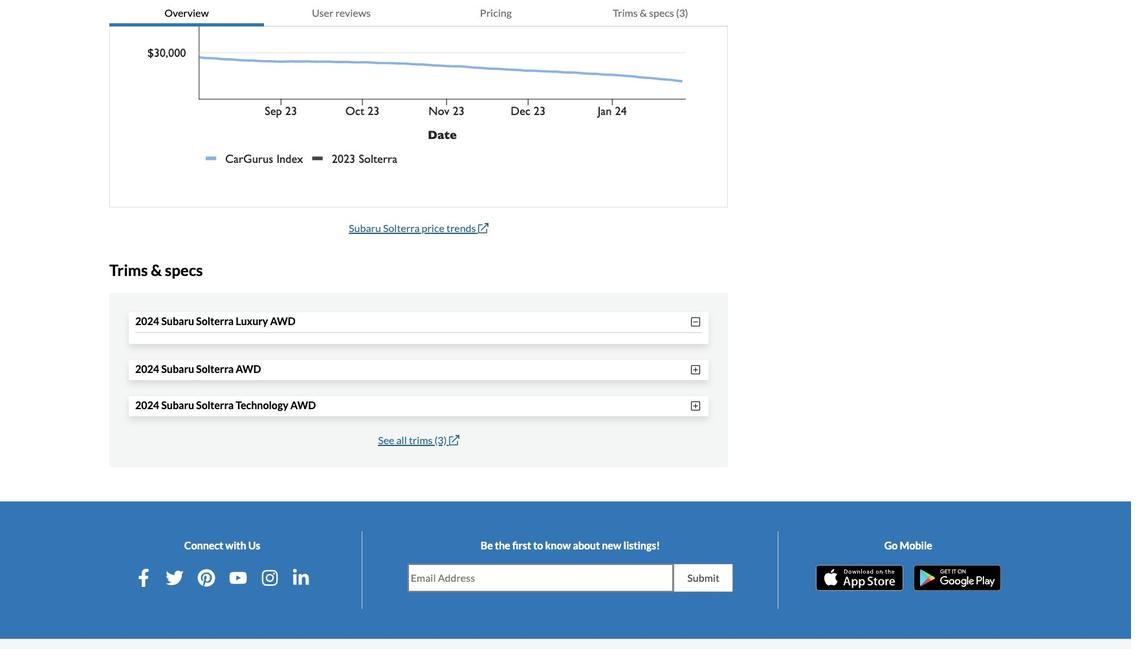 Task type: locate. For each thing, give the bounding box(es) containing it.
external link image inside see all trims (3) link
[[449, 435, 459, 446]]

2 vertical spatial 2024
[[135, 399, 159, 411]]

awd right luxury
[[270, 315, 296, 327]]

awd
[[270, 315, 296, 327], [236, 363, 261, 375], [291, 399, 316, 411]]

2024
[[135, 315, 159, 327], [135, 363, 159, 375], [135, 399, 159, 411]]

0 vertical spatial 2024
[[135, 315, 159, 327]]

1 horizontal spatial (3)
[[676, 6, 689, 19]]

1 vertical spatial 2024
[[135, 363, 159, 375]]

2024 subaru solterra awd button
[[135, 362, 702, 380]]

& for trims & specs (3)
[[640, 6, 647, 19]]

tab list
[[109, 0, 728, 27]]

external link image inside subaru solterra price trends link
[[478, 223, 489, 233]]

submit button
[[674, 564, 733, 593]]

user reviews
[[312, 6, 371, 19]]

specs
[[649, 6, 674, 19], [165, 261, 203, 280]]

first
[[513, 540, 532, 552]]

solterra for technology
[[196, 399, 234, 411]]

plus square image
[[689, 401, 702, 411]]

0 horizontal spatial trims
[[109, 261, 148, 280]]

trims & specs
[[109, 261, 203, 280]]

all
[[397, 434, 407, 446]]

Email Address email field
[[408, 565, 673, 592]]

go mobile
[[885, 540, 933, 552]]

reviews
[[336, 6, 371, 19]]

price
[[422, 222, 445, 234]]

0 horizontal spatial specs
[[165, 261, 203, 280]]

about
[[573, 540, 600, 552]]

2024 for 2024 subaru solterra luxury awd
[[135, 315, 159, 327]]

go
[[885, 540, 898, 552]]

0 horizontal spatial &
[[151, 261, 162, 280]]

solterra
[[383, 222, 420, 234], [196, 315, 234, 327], [196, 363, 234, 375], [196, 399, 234, 411]]

1 vertical spatial trims
[[109, 261, 148, 280]]

(3)
[[676, 6, 689, 19], [435, 434, 447, 446]]

(3) for trims & specs (3)
[[676, 6, 689, 19]]

be the first to know about new listings!
[[481, 540, 660, 552]]

mobile
[[900, 540, 933, 552]]

1 horizontal spatial trims
[[613, 6, 638, 19]]

1 vertical spatial (3)
[[435, 434, 447, 446]]

0 vertical spatial &
[[640, 6, 647, 19]]

3 2024 from the top
[[135, 399, 159, 411]]

subaru for 2024 subaru solterra luxury awd
[[161, 315, 194, 327]]

1 vertical spatial external link image
[[449, 435, 459, 446]]

0 vertical spatial (3)
[[676, 6, 689, 19]]

solterra for awd
[[196, 363, 234, 375]]

pricing tab
[[419, 0, 573, 27]]

1 horizontal spatial external link image
[[478, 223, 489, 233]]

pinterest image
[[198, 569, 216, 588]]

2024 subaru solterra technology awd
[[135, 399, 316, 411]]

external link image for see all trims (3)
[[449, 435, 459, 446]]

trims
[[613, 6, 638, 19], [109, 261, 148, 280]]

external link image
[[478, 223, 489, 233], [449, 435, 459, 446]]

twitter image
[[166, 569, 184, 588]]

1 horizontal spatial &
[[640, 6, 647, 19]]

2024 for 2024 subaru solterra technology awd
[[135, 399, 159, 411]]

solterra up 2024 subaru solterra technology awd
[[196, 363, 234, 375]]

1 horizontal spatial specs
[[649, 6, 674, 19]]

plus square image
[[689, 365, 702, 375]]

1 vertical spatial &
[[151, 261, 162, 280]]

&
[[640, 6, 647, 19], [151, 261, 162, 280]]

tab list containing overview
[[109, 0, 728, 27]]

0 vertical spatial external link image
[[478, 223, 489, 233]]

1 vertical spatial specs
[[165, 261, 203, 280]]

subaru solterra price trends link
[[349, 222, 489, 234]]

external link image right trims
[[449, 435, 459, 446]]

0 vertical spatial awd
[[270, 315, 296, 327]]

trims
[[409, 434, 433, 446]]

0 vertical spatial specs
[[649, 6, 674, 19]]

subaru
[[349, 222, 381, 234], [161, 315, 194, 327], [161, 363, 194, 375], [161, 399, 194, 411]]

0 horizontal spatial external link image
[[449, 435, 459, 446]]

(3) inside tab
[[676, 6, 689, 19]]

2 2024 from the top
[[135, 363, 159, 375]]

connect with us
[[184, 540, 260, 552]]

trims inside tab
[[613, 6, 638, 19]]

the
[[495, 540, 511, 552]]

awd up the technology
[[236, 363, 261, 375]]

0 horizontal spatial (3)
[[435, 434, 447, 446]]

see all trims (3)
[[378, 434, 447, 446]]

awd right the technology
[[291, 399, 316, 411]]

0 vertical spatial trims
[[613, 6, 638, 19]]

subaru solterra price trends
[[349, 222, 476, 234]]

solterra for luxury
[[196, 315, 234, 327]]

1 2024 from the top
[[135, 315, 159, 327]]

solterra down 2024 subaru solterra awd
[[196, 399, 234, 411]]

external link image for subaru solterra price trends
[[478, 223, 489, 233]]

2 vertical spatial awd
[[291, 399, 316, 411]]

& inside the trims & specs (3) tab
[[640, 6, 647, 19]]

minus square image
[[689, 317, 702, 327]]

solterra left price
[[383, 222, 420, 234]]

see
[[378, 434, 395, 446]]

be
[[481, 540, 493, 552]]

external link image right trends
[[478, 223, 489, 233]]

new
[[602, 540, 622, 552]]

awd for technology
[[291, 399, 316, 411]]

trims for trims & specs (3)
[[613, 6, 638, 19]]

solterra left luxury
[[196, 315, 234, 327]]

facebook image
[[134, 569, 153, 588]]

instagram image
[[261, 569, 279, 588]]

trends
[[447, 222, 476, 234]]

specs inside tab
[[649, 6, 674, 19]]

trims & specs (3)
[[613, 6, 689, 19]]



Task type: describe. For each thing, give the bounding box(es) containing it.
& for trims & specs
[[151, 261, 162, 280]]

specs for trims & specs
[[165, 261, 203, 280]]

awd for luxury
[[270, 315, 296, 327]]

subaru for 2024 subaru solterra technology awd
[[161, 399, 194, 411]]

2024 subaru solterra awd
[[135, 363, 261, 375]]

luxury
[[236, 315, 268, 327]]

with
[[225, 540, 246, 552]]

get it on google play image
[[914, 566, 1001, 591]]

youtube image
[[229, 569, 247, 588]]

us
[[248, 540, 260, 552]]

know
[[545, 540, 571, 552]]

trims for trims & specs
[[109, 261, 148, 280]]

listings!
[[624, 540, 660, 552]]

to
[[534, 540, 543, 552]]

technology
[[236, 399, 289, 411]]

user reviews tab
[[264, 0, 419, 27]]

2024 for 2024 subaru solterra awd
[[135, 363, 159, 375]]

(3) for see all trims (3)
[[435, 434, 447, 446]]

subaru for 2024 subaru solterra awd
[[161, 363, 194, 375]]

user
[[312, 6, 334, 19]]

2024 subaru solterra luxury awd
[[135, 315, 296, 327]]

linkedin image
[[292, 569, 310, 588]]

download on the app store image
[[816, 566, 904, 591]]

pricing
[[480, 6, 512, 19]]

2024 subaru solterra luxury awd button
[[135, 314, 702, 332]]

overview
[[165, 6, 209, 19]]

see all trims (3) link
[[378, 434, 459, 446]]

2024 subaru solterra technology awd button
[[135, 398, 702, 417]]

trims & specs (3) tab
[[573, 0, 728, 27]]

submit
[[688, 572, 720, 584]]

1 vertical spatial awd
[[236, 363, 261, 375]]

specs for trims & specs (3)
[[649, 6, 674, 19]]

connect
[[184, 540, 223, 552]]

overview tab
[[109, 0, 264, 27]]



Task type: vqa. For each thing, say whether or not it's contained in the screenshot.
the top Mercedes-
no



